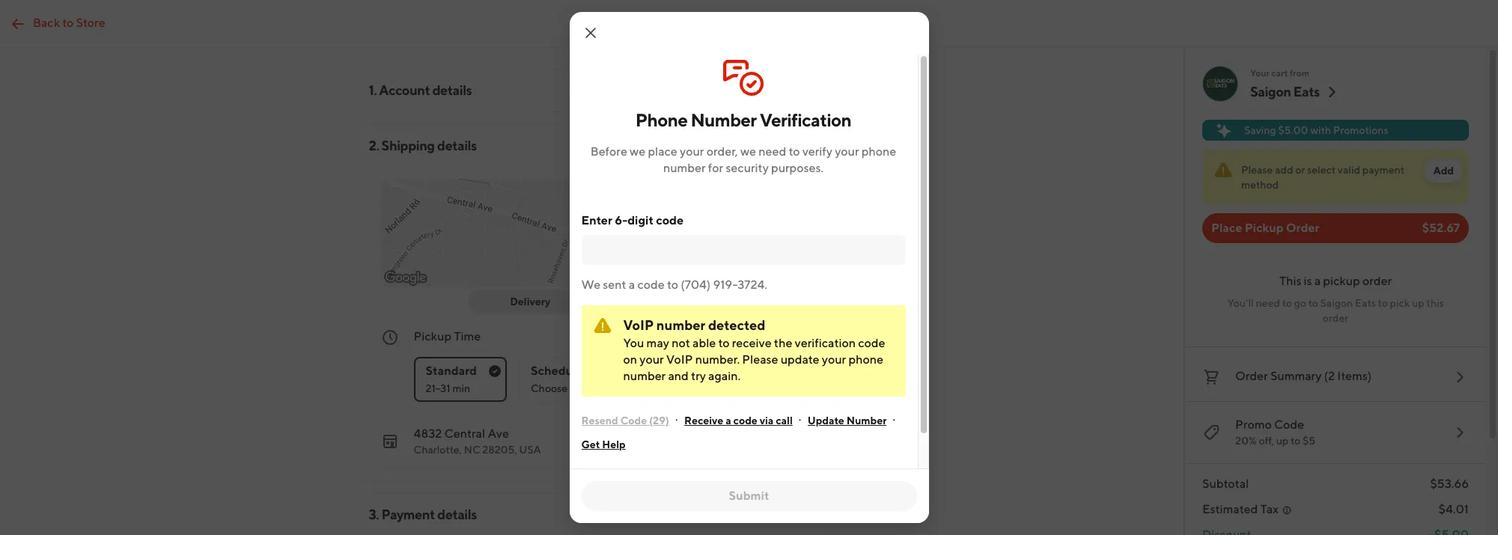 Task type: describe. For each thing, give the bounding box(es) containing it.
0 horizontal spatial saigon
[[1251, 84, 1291, 100]]

submit
[[729, 489, 769, 503]]

standard
[[426, 364, 477, 378]]

later
[[604, 364, 630, 378]]

to inside voip number detected you may not able to receive the verification code on your voip number. please update your phone number and try again.
[[718, 336, 730, 350]]

phone inside voip number detected you may not able to receive the verification code on your voip number. please update your phone number and try again.
[[849, 353, 884, 367]]

919-
[[713, 278, 738, 292]]

to left (704)
[[667, 278, 678, 292]]

usa
[[519, 444, 541, 456]]

1 vertical spatial voip
[[666, 353, 693, 367]]

subtotal
[[1203, 477, 1249, 491]]

summary
[[1271, 369, 1322, 383]]

0 vertical spatial 21–31
[[752, 329, 780, 344]]

promo code 20% off, up to $5
[[1236, 418, 1316, 447]]

place
[[1212, 221, 1243, 235]]

order inside you'll need to go to saigon eats to pick up this order
[[1323, 312, 1349, 324]]

get help
[[581, 439, 626, 451]]

(2
[[1324, 369, 1335, 383]]

(704)
[[681, 278, 711, 292]]

$53.66
[[1430, 477, 1469, 491]]

need inside you'll need to go to saigon eats to pick up this order
[[1256, 297, 1280, 309]]

$52.67
[[1422, 221, 1460, 235]]

items)
[[1338, 369, 1372, 383]]

need inside "before we place your order, we need to verify your phone number for security purposes."
[[759, 145, 786, 159]]

to left the go
[[1283, 297, 1292, 309]]

receive a code via call button
[[684, 409, 793, 433]]

to inside 'link'
[[62, 15, 74, 30]]

code for promo
[[1274, 418, 1305, 432]]

not
[[672, 336, 690, 350]]

pickup
[[1323, 274, 1360, 288]]

security
[[726, 161, 769, 175]]

back to store link
[[0, 9, 114, 39]]

a right sent
[[629, 278, 635, 292]]

add button
[[1425, 159, 1463, 183]]

details for 3. payment details
[[437, 507, 477, 523]]

choose
[[531, 383, 568, 395]]

pickup time
[[414, 329, 481, 344]]

2 · from the left
[[799, 414, 802, 428]]

0 vertical spatial order
[[1286, 221, 1320, 235]]

0 vertical spatial pickup
[[1245, 221, 1284, 235]]

you
[[623, 336, 644, 350]]

the
[[774, 336, 793, 350]]

update number button
[[808, 409, 887, 433]]

code inside resend code (29) · receive a code via call · update number ·
[[734, 415, 758, 427]]

3. payment details
[[369, 507, 477, 523]]

saving $5.00 with promotions button
[[1203, 120, 1469, 141]]

Pickup radio
[[592, 290, 716, 314]]

valid
[[1338, 164, 1361, 176]]

try
[[691, 369, 706, 383]]

min inside option
[[453, 383, 470, 395]]

voip number detected you may not able to receive the verification code on your voip number. please update your phone number and try again.
[[623, 318, 886, 383]]

choose a time
[[531, 383, 599, 395]]

to inside "before we place your order, we need to verify your phone number for security purposes."
[[789, 145, 800, 159]]

payment
[[1363, 164, 1405, 176]]

time
[[577, 383, 599, 395]]

phone number verification dialog
[[570, 12, 929, 523]]

0 vertical spatial eats
[[1294, 84, 1320, 100]]

please add or select valid payment method
[[1242, 164, 1405, 191]]

3724.
[[738, 278, 768, 292]]

promotions
[[1334, 124, 1389, 136]]

pickup for pickup
[[637, 296, 671, 308]]

phone
[[636, 109, 688, 130]]

to right the go
[[1309, 297, 1319, 309]]

with
[[1311, 124, 1331, 136]]

resend code (29) button
[[581, 409, 669, 433]]

2. shipping
[[369, 138, 435, 154]]

saigon inside you'll need to go to saigon eats to pick up this order
[[1321, 297, 1353, 309]]

via
[[760, 415, 774, 427]]

0 vertical spatial number
[[691, 109, 757, 130]]

3 · from the left
[[893, 414, 896, 428]]

number.
[[695, 353, 740, 367]]

receive
[[684, 415, 724, 427]]

update
[[781, 353, 820, 367]]

method
[[1242, 179, 1279, 191]]

none radio inside option group
[[519, 357, 660, 402]]

$4.01
[[1439, 502, 1469, 517]]

select
[[1308, 164, 1336, 176]]

this
[[1427, 297, 1444, 309]]

up inside you'll need to go to saigon eats to pick up this order
[[1412, 297, 1425, 309]]

back
[[33, 15, 60, 30]]

again.
[[708, 369, 741, 383]]

1. account details
[[369, 82, 472, 98]]

your down may
[[640, 353, 664, 367]]

store
[[76, 15, 105, 30]]

central
[[444, 427, 485, 441]]

ave
[[488, 427, 509, 441]]

please inside please add or select valid payment method
[[1242, 164, 1273, 176]]

your cart from
[[1251, 67, 1310, 79]]

off,
[[1259, 435, 1274, 447]]

2 we from the left
[[741, 145, 756, 159]]

pickup for pickup time
[[414, 329, 452, 344]]

20%
[[1236, 435, 1257, 447]]

order,
[[707, 145, 738, 159]]

add
[[1275, 164, 1294, 176]]

delivery or pickup selector option group
[[468, 290, 716, 314]]

1 horizontal spatial min
[[783, 329, 803, 344]]



Task type: locate. For each thing, give the bounding box(es) containing it.
1 vertical spatial number
[[657, 318, 706, 333]]

saving
[[1245, 124, 1276, 136]]

1 vertical spatial phone
[[849, 353, 884, 367]]

code right sent
[[638, 278, 665, 292]]

none radio containing schedule for later
[[519, 357, 660, 402]]

digit
[[628, 213, 654, 228]]

this
[[1280, 274, 1302, 288]]

21–31 min
[[752, 329, 803, 344], [426, 383, 470, 395]]

update
[[808, 415, 845, 427]]

details
[[432, 82, 472, 98], [437, 138, 477, 154], [437, 507, 477, 523]]

option group containing standard
[[414, 345, 803, 402]]

1 horizontal spatial number
[[847, 415, 887, 427]]

order summary (2 items) button
[[1203, 365, 1469, 389]]

for
[[708, 161, 724, 175], [586, 364, 602, 378]]

code up $5
[[1274, 418, 1305, 432]]

saigon down the cart
[[1251, 84, 1291, 100]]

0 horizontal spatial order
[[1323, 312, 1349, 324]]

· right call
[[799, 414, 802, 428]]

and
[[668, 369, 689, 383]]

1 vertical spatial 21–31
[[426, 383, 451, 395]]

on
[[623, 353, 637, 367]]

call
[[776, 415, 793, 427]]

up left this
[[1412, 297, 1425, 309]]

pickup down we sent a code to (704) 919-3724.
[[637, 296, 671, 308]]

number down on
[[623, 369, 666, 383]]

for inside "before we place your order, we need to verify your phone number for security purposes."
[[708, 161, 724, 175]]

number
[[663, 161, 706, 175], [657, 318, 706, 333], [623, 369, 666, 383]]

1. account
[[369, 82, 430, 98]]

2 horizontal spatial pickup
[[1245, 221, 1284, 235]]

details right 3. payment
[[437, 507, 477, 523]]

1 vertical spatial order
[[1323, 312, 1349, 324]]

(29)
[[649, 415, 669, 427]]

0 horizontal spatial min
[[453, 383, 470, 395]]

saigon
[[1251, 84, 1291, 100], [1321, 297, 1353, 309]]

tax
[[1261, 502, 1279, 517]]

able
[[693, 336, 716, 350]]

1 horizontal spatial 21–31
[[752, 329, 780, 344]]

number right update
[[847, 415, 887, 427]]

6-
[[615, 213, 628, 228]]

1 horizontal spatial 21–31 min
[[752, 329, 803, 344]]

Delivery radio
[[468, 290, 601, 314]]

phone right verify
[[862, 145, 897, 159]]

cart
[[1272, 67, 1288, 79]]

· right update number button at bottom right
[[893, 414, 896, 428]]

verification
[[795, 336, 856, 350]]

1 horizontal spatial we
[[741, 145, 756, 159]]

a right is
[[1315, 274, 1321, 288]]

voip up the you
[[623, 318, 654, 333]]

please inside voip number detected you may not able to receive the verification code on your voip number. please update your phone number and try again.
[[742, 353, 778, 367]]

enter
[[581, 213, 612, 228]]

back to store
[[33, 15, 105, 30]]

order summary (2 items)
[[1236, 369, 1372, 383]]

code inside resend code (29) · receive a code via call · update number ·
[[621, 415, 647, 427]]

order down this is a pickup order
[[1323, 312, 1349, 324]]

need
[[759, 145, 786, 159], [1256, 297, 1280, 309]]

order up is
[[1286, 221, 1320, 235]]

min
[[783, 329, 803, 344], [453, 383, 470, 395]]

saigon eats link
[[1251, 83, 1341, 101]]

min down standard
[[453, 383, 470, 395]]

1 vertical spatial number
[[847, 415, 887, 427]]

1 · from the left
[[675, 414, 678, 428]]

0 vertical spatial phone
[[862, 145, 897, 159]]

code right digit
[[656, 213, 684, 228]]

1 vertical spatial saigon
[[1321, 297, 1353, 309]]

1 vertical spatial details
[[437, 138, 477, 154]]

1 horizontal spatial for
[[708, 161, 724, 175]]

from
[[1290, 67, 1310, 79]]

pickup right place
[[1245, 221, 1284, 235]]

before we place your order, we need to verify your phone number for security purposes.
[[591, 145, 897, 175]]

or
[[1296, 164, 1305, 176]]

1 vertical spatial need
[[1256, 297, 1280, 309]]

0 horizontal spatial code
[[621, 415, 647, 427]]

pickup
[[1245, 221, 1284, 235], [637, 296, 671, 308], [414, 329, 452, 344]]

order up pick
[[1363, 274, 1392, 288]]

1 vertical spatial order
[[1236, 369, 1268, 383]]

up inside promo code 20% off, up to $5
[[1277, 435, 1289, 447]]

to
[[62, 15, 74, 30], [789, 145, 800, 159], [667, 278, 678, 292], [1283, 297, 1292, 309], [1309, 297, 1319, 309], [1378, 297, 1388, 309], [718, 336, 730, 350], [1291, 435, 1301, 447]]

code
[[656, 213, 684, 228], [638, 278, 665, 292], [858, 336, 886, 350], [734, 415, 758, 427]]

2 vertical spatial number
[[623, 369, 666, 383]]

0 horizontal spatial please
[[742, 353, 778, 367]]

status containing please add or select valid payment method
[[1203, 150, 1469, 204]]

0 horizontal spatial pickup
[[414, 329, 452, 344]]

number up "order,"
[[691, 109, 757, 130]]

schedule for later
[[531, 364, 630, 378]]

to left pick
[[1378, 297, 1388, 309]]

21–31 min inside option
[[426, 383, 470, 395]]

number inside "before we place your order, we need to verify your phone number for security purposes."
[[663, 161, 706, 175]]

your
[[1251, 67, 1270, 79]]

a left time
[[570, 383, 575, 395]]

1 vertical spatial for
[[586, 364, 602, 378]]

1 horizontal spatial saigon
[[1321, 297, 1353, 309]]

None radio
[[414, 357, 507, 402]]

0 horizontal spatial 21–31
[[426, 383, 451, 395]]

1 horizontal spatial order
[[1363, 274, 1392, 288]]

time
[[454, 329, 481, 344]]

code
[[621, 415, 647, 427], [1274, 418, 1305, 432]]

21–31 min up the update
[[752, 329, 803, 344]]

details for 2. shipping details
[[437, 138, 477, 154]]

voip
[[623, 318, 654, 333], [666, 353, 693, 367]]

to inside promo code 20% off, up to $5
[[1291, 435, 1301, 447]]

tarashultz49@gmail.com
[[680, 83, 815, 97]]

0 horizontal spatial number
[[691, 109, 757, 130]]

28205,
[[483, 444, 517, 456]]

need right you'll
[[1256, 297, 1280, 309]]

please
[[1242, 164, 1273, 176], [742, 353, 778, 367]]

0 vertical spatial need
[[759, 145, 786, 159]]

please up method
[[1242, 164, 1273, 176]]

21–31 min down standard
[[426, 383, 470, 395]]

please down receive in the bottom of the page
[[742, 353, 778, 367]]

0 vertical spatial up
[[1412, 297, 1425, 309]]

eats down from
[[1294, 84, 1320, 100]]

1 horizontal spatial ·
[[799, 414, 802, 428]]

0 vertical spatial details
[[432, 82, 472, 98]]

0 horizontal spatial up
[[1277, 435, 1289, 447]]

1 horizontal spatial pickup
[[637, 296, 671, 308]]

0 horizontal spatial order
[[1236, 369, 1268, 383]]

1 vertical spatial please
[[742, 353, 778, 367]]

voip up and
[[666, 353, 693, 367]]

saving $5.00 with promotions
[[1245, 124, 1389, 136]]

pickup left time
[[414, 329, 452, 344]]

need up purposes.
[[759, 145, 786, 159]]

a inside resend code (29) · receive a code via call · update number ·
[[726, 415, 731, 427]]

0 horizontal spatial eats
[[1294, 84, 1320, 100]]

eats down pickup
[[1355, 297, 1376, 309]]

0 vertical spatial for
[[708, 161, 724, 175]]

1 horizontal spatial voip
[[666, 353, 693, 367]]

0 horizontal spatial we
[[630, 145, 646, 159]]

code inside promo code 20% off, up to $5
[[1274, 418, 1305, 432]]

2 vertical spatial details
[[437, 507, 477, 523]]

place pickup order
[[1212, 221, 1320, 235]]

eats
[[1294, 84, 1320, 100], [1355, 297, 1376, 309]]

code left (29)
[[621, 415, 647, 427]]

0 horizontal spatial 21–31 min
[[426, 383, 470, 395]]

order left summary
[[1236, 369, 1268, 383]]

pick
[[1390, 297, 1410, 309]]

your right verify
[[835, 145, 859, 159]]

none radio containing standard
[[414, 357, 507, 402]]

sent
[[603, 278, 626, 292]]

your right place
[[680, 145, 704, 159]]

verify
[[802, 145, 833, 159]]

enter 6-digit code
[[581, 213, 684, 228]]

we up security
[[741, 145, 756, 159]]

0 horizontal spatial voip
[[623, 318, 654, 333]]

promo
[[1236, 418, 1272, 432]]

to right back
[[62, 15, 74, 30]]

for down "order,"
[[708, 161, 724, 175]]

2. shipping details
[[369, 138, 477, 154]]

number up not on the bottom left of page
[[657, 318, 706, 333]]

we
[[581, 278, 601, 292]]

1 we from the left
[[630, 145, 646, 159]]

before
[[591, 145, 627, 159]]

order inside button
[[1236, 369, 1268, 383]]

· right (29)
[[675, 414, 678, 428]]

number inside resend code (29) · receive a code via call · update number ·
[[847, 415, 887, 427]]

2 vertical spatial pickup
[[414, 329, 452, 344]]

delivery
[[510, 296, 551, 308]]

0 vertical spatial number
[[663, 161, 706, 175]]

code right verification
[[858, 336, 886, 350]]

up right off,
[[1277, 435, 1289, 447]]

place
[[648, 145, 678, 159]]

status
[[1203, 150, 1469, 204]]

for up time
[[586, 364, 602, 378]]

0 vertical spatial please
[[1242, 164, 1273, 176]]

pickup inside radio
[[637, 296, 671, 308]]

1 vertical spatial pickup
[[637, 296, 671, 308]]

details for 1. account details
[[432, 82, 472, 98]]

21–31
[[752, 329, 780, 344], [426, 383, 451, 395]]

1 vertical spatial up
[[1277, 435, 1289, 447]]

we sent a code to (704) 919-3724.
[[581, 278, 768, 292]]

0 horizontal spatial ·
[[675, 414, 678, 428]]

None radio
[[519, 357, 660, 402]]

eats inside you'll need to go to saigon eats to pick up this order
[[1355, 297, 1376, 309]]

$5
[[1303, 435, 1316, 447]]

$5.00
[[1279, 124, 1309, 136]]

0 vertical spatial order
[[1363, 274, 1392, 288]]

your down verification
[[822, 353, 846, 367]]

you'll need to go to saigon eats to pick up this order
[[1228, 297, 1444, 324]]

1 vertical spatial min
[[453, 383, 470, 395]]

help
[[602, 439, 626, 451]]

resend
[[581, 415, 618, 427]]

a right receive
[[726, 415, 731, 427]]

add
[[1434, 165, 1454, 177]]

code left the via
[[734, 415, 758, 427]]

go
[[1294, 297, 1307, 309]]

nc
[[464, 444, 480, 456]]

number down place
[[663, 161, 706, 175]]

verification
[[760, 109, 852, 130]]

phone down verification
[[849, 353, 884, 367]]

you'll
[[1228, 297, 1254, 309]]

1 horizontal spatial code
[[1274, 418, 1305, 432]]

0 vertical spatial min
[[783, 329, 803, 344]]

4832 central ave charlotte,  nc 28205,  usa
[[414, 427, 541, 456]]

code for resend
[[621, 415, 647, 427]]

a inside option group
[[570, 383, 575, 395]]

·
[[675, 414, 678, 428], [799, 414, 802, 428], [893, 414, 896, 428]]

2 horizontal spatial ·
[[893, 414, 896, 428]]

to up purposes.
[[789, 145, 800, 159]]

code inside voip number detected you may not able to receive the verification code on your voip number. please update your phone number and try again.
[[858, 336, 886, 350]]

we left place
[[630, 145, 646, 159]]

1 vertical spatial 21–31 min
[[426, 383, 470, 395]]

3. payment
[[369, 507, 435, 523]]

phone number verification
[[636, 109, 852, 130]]

1 horizontal spatial up
[[1412, 297, 1425, 309]]

to up number.
[[718, 336, 730, 350]]

charlotte,
[[414, 444, 462, 456]]

0 horizontal spatial for
[[586, 364, 602, 378]]

detected
[[708, 318, 766, 333]]

resend code (29) · receive a code via call · update number ·
[[581, 414, 896, 428]]

min up the update
[[783, 329, 803, 344]]

0 horizontal spatial need
[[759, 145, 786, 159]]

saigon down this is a pickup order
[[1321, 297, 1353, 309]]

1 horizontal spatial need
[[1256, 297, 1280, 309]]

4832
[[414, 427, 442, 441]]

details right 1. account
[[432, 82, 472, 98]]

1 vertical spatial eats
[[1355, 297, 1376, 309]]

phone inside "before we place your order, we need to verify your phone number for security purposes."
[[862, 145, 897, 159]]

option group
[[414, 345, 803, 402]]

this is a pickup order
[[1280, 274, 1392, 288]]

close phone number verification image
[[581, 24, 599, 42]]

0 vertical spatial voip
[[623, 318, 654, 333]]

is
[[1304, 274, 1312, 288]]

1 horizontal spatial order
[[1286, 221, 1320, 235]]

21–31 inside option
[[426, 383, 451, 395]]

0 vertical spatial 21–31 min
[[752, 329, 803, 344]]

1 horizontal spatial eats
[[1355, 297, 1376, 309]]

details right 2. shipping
[[437, 138, 477, 154]]

to left $5
[[1291, 435, 1301, 447]]

0 vertical spatial saigon
[[1251, 84, 1291, 100]]

1 horizontal spatial please
[[1242, 164, 1273, 176]]



Task type: vqa. For each thing, say whether or not it's contained in the screenshot.
status
yes



